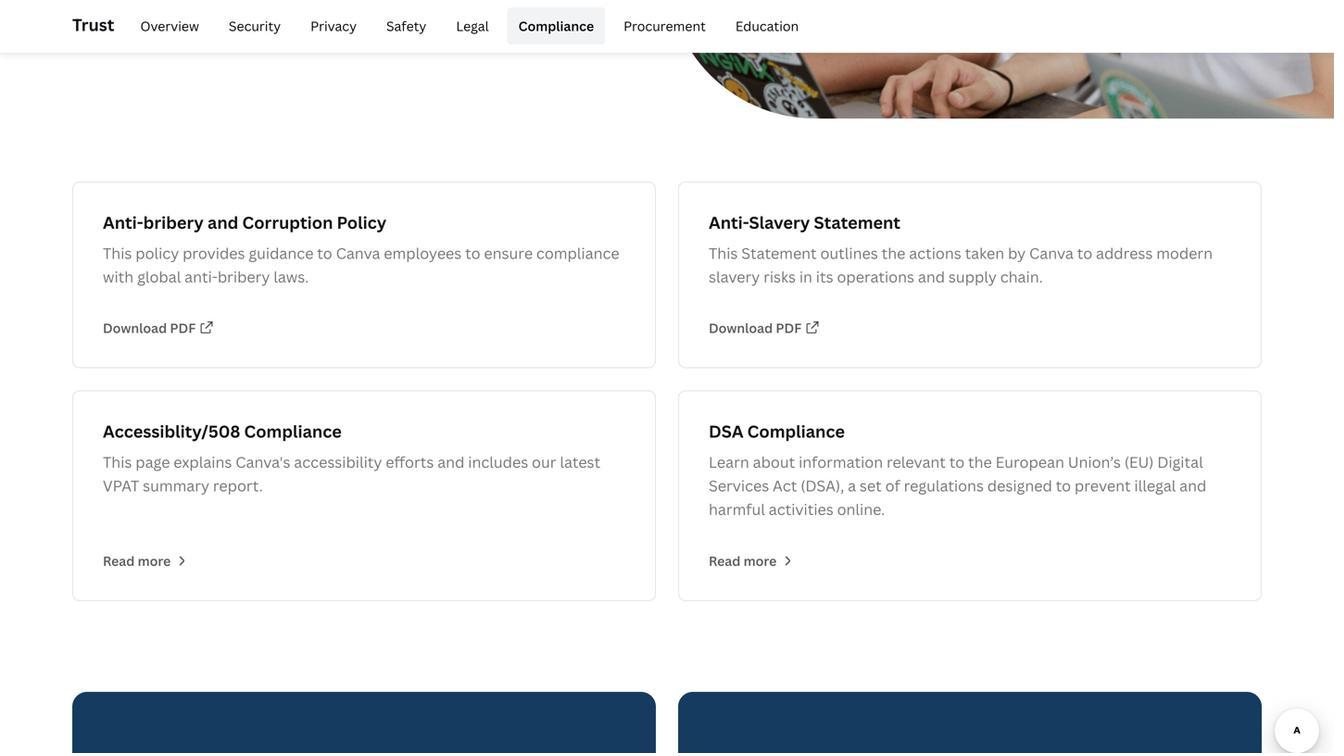 Task type: vqa. For each thing, say whether or not it's contained in the screenshot.
left pdf
yes



Task type: describe. For each thing, give the bounding box(es) containing it.
anti-
[[185, 267, 218, 287]]

chain.
[[1000, 267, 1043, 287]]

our
[[532, 452, 556, 472]]

compliance link
[[507, 7, 605, 44]]

compliance
[[536, 243, 619, 263]]

illegal
[[1134, 476, 1176, 496]]

slavery
[[749, 211, 810, 234]]

digital
[[1157, 452, 1203, 472]]

latest
[[560, 452, 600, 472]]

safety link
[[375, 7, 438, 44]]

relevant
[[887, 452, 946, 472]]

modern
[[1156, 243, 1213, 263]]

security
[[229, 17, 281, 35]]

1 horizontal spatial compliance
[[518, 17, 594, 35]]

accessiblity/508 compliance this page explains canva's accessibility efforts and includes our latest vpat summary report.
[[103, 420, 600, 496]]

regulations
[[904, 476, 984, 496]]

set
[[860, 476, 882, 496]]

more for dsa
[[744, 552, 777, 570]]

includes
[[468, 452, 528, 472]]

its
[[816, 267, 833, 287]]

services
[[709, 476, 769, 496]]

anti-bribery and corruption policy this policy provides guidance to canva employees to ensure compliance with global anti-bribery laws.
[[103, 211, 619, 287]]

read for dsa compliance
[[709, 552, 741, 570]]

summary
[[143, 476, 209, 496]]

overview
[[140, 17, 199, 35]]

this inside the anti-slavery statement this statement outlines the actions taken by canva to address modern slavery risks in its operations and supply chain.
[[709, 243, 738, 263]]

address
[[1096, 243, 1153, 263]]

and inside accessiblity/508 compliance this page explains canva's accessibility efforts and includes our latest vpat summary report.
[[437, 452, 465, 472]]

read more link for accessiblity/508
[[103, 552, 189, 570]]

online.
[[837, 500, 885, 519]]

procurement link
[[612, 7, 717, 44]]

european
[[996, 452, 1064, 472]]

this inside accessiblity/508 compliance this page explains canva's accessibility efforts and includes our latest vpat summary report.
[[103, 452, 132, 472]]

education link
[[724, 7, 810, 44]]

dsa
[[709, 420, 744, 443]]

download for slavery
[[709, 319, 773, 337]]

download pdf link for slavery
[[709, 319, 819, 337]]

act
[[773, 476, 797, 496]]

by
[[1008, 243, 1026, 263]]

provides
[[183, 243, 245, 263]]

read for accessiblity/508 compliance
[[103, 552, 135, 570]]

anti- for bribery
[[103, 211, 143, 234]]

0 vertical spatial bribery
[[143, 211, 204, 234]]

policy
[[337, 211, 387, 234]]

read more for accessiblity/508
[[103, 552, 171, 570]]

1 vertical spatial statement
[[741, 243, 817, 263]]

1 vertical spatial bribery
[[218, 267, 270, 287]]

menu bar containing overview
[[122, 7, 810, 44]]

anti- for slavery
[[709, 211, 749, 234]]

explains
[[174, 452, 232, 472]]

learn
[[709, 452, 749, 472]]

pdf for slavery
[[776, 319, 802, 337]]

download pdf for slavery
[[709, 319, 802, 337]]

this inside anti-bribery and corruption policy this policy provides guidance to canva employees to ensure compliance with global anti-bribery laws.
[[103, 243, 132, 263]]

0 vertical spatial statement
[[814, 211, 901, 234]]

operations
[[837, 267, 914, 287]]

outlines
[[820, 243, 878, 263]]

information
[[799, 452, 883, 472]]

risks
[[763, 267, 796, 287]]

legal link
[[445, 7, 500, 44]]

anti-slavery statement this statement outlines the actions taken by canva to address modern slavery risks in its operations and supply chain.
[[709, 211, 1213, 287]]

accessibility
[[294, 452, 382, 472]]

canva for anti-slavery statement
[[1029, 243, 1074, 263]]

actions
[[909, 243, 961, 263]]

canva for anti-bribery and corruption policy
[[336, 243, 380, 263]]

the inside the anti-slavery statement this statement outlines the actions taken by canva to address modern slavery risks in its operations and supply chain.
[[882, 243, 905, 263]]

and inside the anti-slavery statement this statement outlines the actions taken by canva to address modern slavery risks in its operations and supply chain.
[[918, 267, 945, 287]]

about
[[753, 452, 795, 472]]



Task type: locate. For each thing, give the bounding box(es) containing it.
download pdf down "slavery"
[[709, 319, 802, 337]]

2 pdf from the left
[[776, 319, 802, 337]]

2 read more link from the left
[[709, 552, 795, 570]]

read more link down vpat in the left of the page
[[103, 552, 189, 570]]

1 download from the left
[[103, 319, 167, 337]]

procurement
[[624, 17, 706, 35]]

anti-
[[103, 211, 143, 234], [709, 211, 749, 234]]

with
[[103, 267, 134, 287]]

1 horizontal spatial download pdf link
[[709, 319, 819, 337]]

ensure
[[484, 243, 533, 263]]

the up 'operations' in the right top of the page
[[882, 243, 905, 263]]

and down "actions"
[[918, 267, 945, 287]]

statement
[[814, 211, 901, 234], [741, 243, 817, 263]]

bribery up policy on the left
[[143, 211, 204, 234]]

to down 'union's'
[[1056, 476, 1071, 496]]

in
[[799, 267, 812, 287]]

0 horizontal spatial canva
[[336, 243, 380, 263]]

slavery
[[709, 267, 760, 287]]

a
[[848, 476, 856, 496]]

pdf for bribery
[[170, 319, 196, 337]]

compliance for dsa compliance
[[747, 420, 845, 443]]

download
[[103, 319, 167, 337], [709, 319, 773, 337]]

canva inside anti-bribery and corruption policy this policy provides guidance to canva employees to ensure compliance with global anti-bribery laws.
[[336, 243, 380, 263]]

0 vertical spatial the
[[882, 243, 905, 263]]

1 read from the left
[[103, 552, 135, 570]]

2 download pdf from the left
[[709, 319, 802, 337]]

security link
[[218, 7, 292, 44]]

read more down harmful
[[709, 552, 777, 570]]

trust
[[72, 13, 114, 36]]

0 horizontal spatial bribery
[[143, 211, 204, 234]]

download pdf link down risks
[[709, 319, 819, 337]]

1 read more from the left
[[103, 552, 171, 570]]

1 horizontal spatial read
[[709, 552, 741, 570]]

bribery down provides
[[218, 267, 270, 287]]

1 horizontal spatial anti-
[[709, 211, 749, 234]]

to inside the anti-slavery statement this statement outlines the actions taken by canva to address modern slavery risks in its operations and supply chain.
[[1077, 243, 1092, 263]]

more for accessiblity/508
[[138, 552, 171, 570]]

compliance for accessiblity/508 compliance
[[244, 420, 342, 443]]

download for bribery
[[103, 319, 167, 337]]

canva down policy at the top left
[[336, 243, 380, 263]]

dsa compliance learn about information relevant to the european union's (eu) digital services act (dsa), a set of regulations designed to prevent illegal and harmful activities online.
[[709, 420, 1207, 519]]

download down "slavery"
[[709, 319, 773, 337]]

1 read more link from the left
[[103, 552, 189, 570]]

global
[[137, 267, 181, 287]]

0 horizontal spatial the
[[882, 243, 905, 263]]

corruption
[[242, 211, 333, 234]]

1 anti- from the left
[[103, 211, 143, 234]]

of
[[885, 476, 900, 496]]

2 more from the left
[[744, 552, 777, 570]]

and inside dsa compliance learn about information relevant to the european union's (eu) digital services act (dsa), a set of regulations designed to prevent illegal and harmful activities online.
[[1180, 476, 1207, 496]]

1 pdf from the left
[[170, 319, 196, 337]]

2 read more from the left
[[709, 552, 777, 570]]

accessiblity/508
[[103, 420, 240, 443]]

read more link
[[103, 552, 189, 570], [709, 552, 795, 570]]

this up with
[[103, 243, 132, 263]]

0 horizontal spatial pdf
[[170, 319, 196, 337]]

read
[[103, 552, 135, 570], [709, 552, 741, 570]]

0 horizontal spatial compliance
[[244, 420, 342, 443]]

read more for dsa
[[709, 552, 777, 570]]

anti- up "slavery"
[[709, 211, 749, 234]]

2 anti- from the left
[[709, 211, 749, 234]]

the inside dsa compliance learn about information relevant to the european union's (eu) digital services act (dsa), a set of regulations designed to prevent illegal and harmful activities online.
[[968, 452, 992, 472]]

guidance
[[249, 243, 314, 263]]

2 download pdf link from the left
[[709, 319, 819, 337]]

and up provides
[[208, 211, 238, 234]]

statement up risks
[[741, 243, 817, 263]]

read down harmful
[[709, 552, 741, 570]]

(dsa),
[[801, 476, 844, 496]]

legal
[[456, 17, 489, 35]]

1 horizontal spatial pdf
[[776, 319, 802, 337]]

anti- inside the anti-slavery statement this statement outlines the actions taken by canva to address modern slavery risks in its operations and supply chain.
[[709, 211, 749, 234]]

download pdf link for bribery
[[103, 319, 214, 337]]

privacy
[[311, 17, 357, 35]]

2 download from the left
[[709, 319, 773, 337]]

compliance
[[518, 17, 594, 35], [244, 420, 342, 443], [747, 420, 845, 443]]

and down the digital at the right of page
[[1180, 476, 1207, 496]]

1 horizontal spatial the
[[968, 452, 992, 472]]

pdf down the 'anti-'
[[170, 319, 196, 337]]

read more link for dsa
[[709, 552, 795, 570]]

vpat
[[103, 476, 139, 496]]

pdf down risks
[[776, 319, 802, 337]]

1 horizontal spatial download
[[709, 319, 773, 337]]

education
[[735, 17, 799, 35]]

privacy link
[[299, 7, 368, 44]]

compliance right legal
[[518, 17, 594, 35]]

taken
[[965, 243, 1004, 263]]

designed
[[987, 476, 1052, 496]]

canva right 'by' on the right of page
[[1029, 243, 1074, 263]]

activities
[[769, 500, 834, 519]]

and
[[208, 211, 238, 234], [918, 267, 945, 287], [437, 452, 465, 472], [1180, 476, 1207, 496]]

1 horizontal spatial bribery
[[218, 267, 270, 287]]

0 horizontal spatial read more
[[103, 552, 171, 570]]

1 horizontal spatial download pdf
[[709, 319, 802, 337]]

prevent
[[1075, 476, 1131, 496]]

statement up outlines
[[814, 211, 901, 234]]

download pdf down global
[[103, 319, 196, 337]]

canva's
[[236, 452, 290, 472]]

1 vertical spatial the
[[968, 452, 992, 472]]

union's
[[1068, 452, 1121, 472]]

2 horizontal spatial compliance
[[747, 420, 845, 443]]

0 horizontal spatial read more link
[[103, 552, 189, 570]]

(eu)
[[1124, 452, 1154, 472]]

this
[[103, 243, 132, 263], [709, 243, 738, 263], [103, 452, 132, 472]]

read more link down harmful
[[709, 552, 795, 570]]

anti- up policy on the left
[[103, 211, 143, 234]]

1 download pdf from the left
[[103, 319, 196, 337]]

read down vpat in the left of the page
[[103, 552, 135, 570]]

1 horizontal spatial read more link
[[709, 552, 795, 570]]

download pdf for bribery
[[103, 319, 196, 337]]

1 download pdf link from the left
[[103, 319, 214, 337]]

1 horizontal spatial more
[[744, 552, 777, 570]]

download pdf link
[[103, 319, 214, 337], [709, 319, 819, 337]]

compliance inside dsa compliance learn about information relevant to the european union's (eu) digital services act (dsa), a set of regulations designed to prevent illegal and harmful activities online.
[[747, 420, 845, 443]]

this up "slavery"
[[709, 243, 738, 263]]

report.
[[213, 476, 263, 496]]

download pdf
[[103, 319, 196, 337], [709, 319, 802, 337]]

menu bar
[[122, 7, 810, 44]]

read more
[[103, 552, 171, 570], [709, 552, 777, 570]]

this up vpat in the left of the page
[[103, 452, 132, 472]]

0 horizontal spatial download pdf link
[[103, 319, 214, 337]]

1 horizontal spatial canva
[[1029, 243, 1074, 263]]

safety
[[386, 17, 426, 35]]

laws.
[[274, 267, 309, 287]]

more down the summary
[[138, 552, 171, 570]]

page
[[135, 452, 170, 472]]

2 canva from the left
[[1029, 243, 1074, 263]]

1 canva from the left
[[336, 243, 380, 263]]

0 horizontal spatial read
[[103, 552, 135, 570]]

employees
[[384, 243, 462, 263]]

compliance up about at the bottom right
[[747, 420, 845, 443]]

more
[[138, 552, 171, 570], [744, 552, 777, 570]]

to left address at right top
[[1077, 243, 1092, 263]]

read more down vpat in the left of the page
[[103, 552, 171, 570]]

0 horizontal spatial anti-
[[103, 211, 143, 234]]

canva inside the anti-slavery statement this statement outlines the actions taken by canva to address modern slavery risks in its operations and supply chain.
[[1029, 243, 1074, 263]]

1 horizontal spatial read more
[[709, 552, 777, 570]]

and inside anti-bribery and corruption policy this policy provides guidance to canva employees to ensure compliance with global anti-bribery laws.
[[208, 211, 238, 234]]

and right efforts
[[437, 452, 465, 472]]

policy
[[135, 243, 179, 263]]

compliance inside accessiblity/508 compliance this page explains canva's accessibility efforts and includes our latest vpat summary report.
[[244, 420, 342, 443]]

download down with
[[103, 319, 167, 337]]

to
[[317, 243, 332, 263], [465, 243, 480, 263], [1077, 243, 1092, 263], [949, 452, 965, 472], [1056, 476, 1071, 496]]

1 more from the left
[[138, 552, 171, 570]]

0 horizontal spatial more
[[138, 552, 171, 570]]

0 horizontal spatial download
[[103, 319, 167, 337]]

2 read from the left
[[709, 552, 741, 570]]

the
[[882, 243, 905, 263], [968, 452, 992, 472]]

the up regulations
[[968, 452, 992, 472]]

more down harmful
[[744, 552, 777, 570]]

to right guidance
[[317, 243, 332, 263]]

download pdf link down global
[[103, 319, 214, 337]]

compliance up canva's
[[244, 420, 342, 443]]

to up regulations
[[949, 452, 965, 472]]

overview link
[[129, 7, 210, 44]]

0 horizontal spatial download pdf
[[103, 319, 196, 337]]

harmful
[[709, 500, 765, 519]]

pdf
[[170, 319, 196, 337], [776, 319, 802, 337]]

supply
[[949, 267, 997, 287]]

to left the ensure
[[465, 243, 480, 263]]

canva
[[336, 243, 380, 263], [1029, 243, 1074, 263]]

bribery
[[143, 211, 204, 234], [218, 267, 270, 287]]

efforts
[[386, 452, 434, 472]]

anti- inside anti-bribery and corruption policy this policy provides guidance to canva employees to ensure compliance with global anti-bribery laws.
[[103, 211, 143, 234]]



